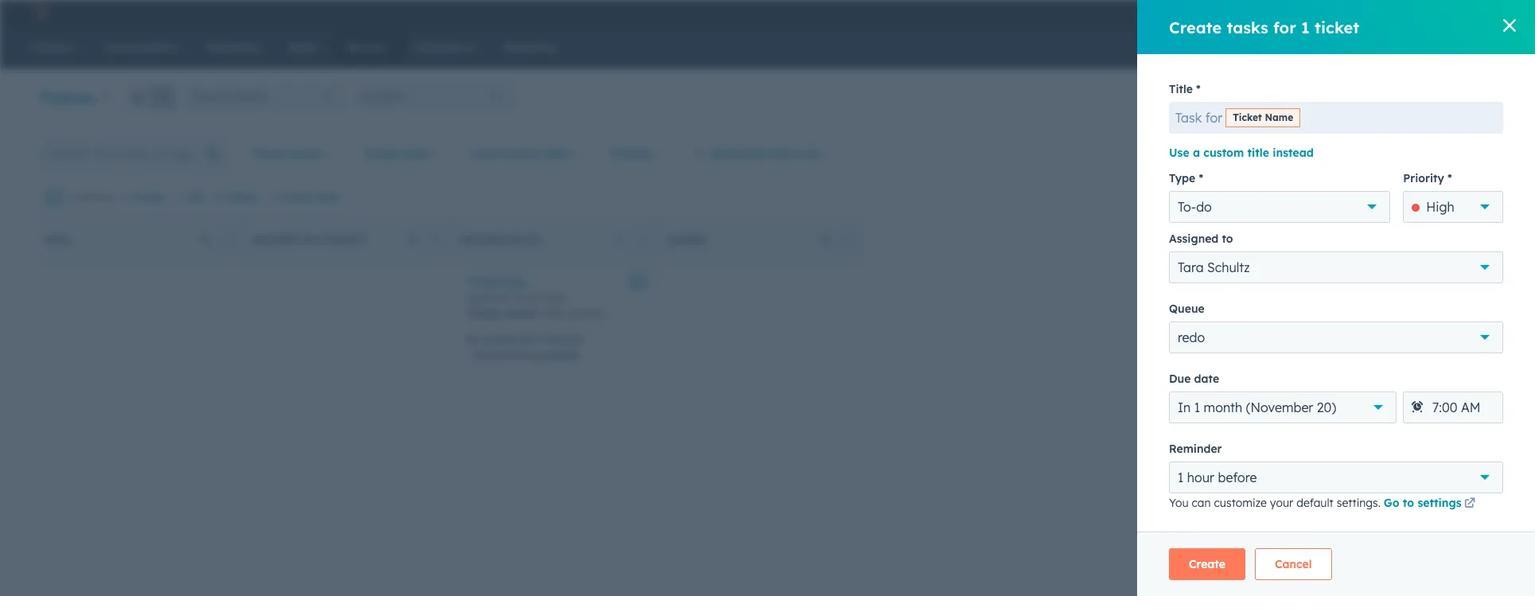 Task type: locate. For each thing, give the bounding box(es) containing it.
open for open 7 minutes
[[1175, 150, 1203, 165]]

1 horizontal spatial on
[[509, 234, 524, 246]]

import button
[[1344, 85, 1403, 111]]

1 horizontal spatial owner
[[503, 306, 537, 321]]

waiting down create tasks button
[[252, 234, 299, 246]]

type
[[1169, 171, 1196, 185]]

0 vertical spatial tara schultz button
[[1169, 251, 1503, 283]]

redo button
[[1169, 322, 1503, 353]]

owner inside popup button
[[289, 146, 323, 161]]

tasks for create tasks for 1 ticket
[[1227, 17, 1268, 37]]

tickets
[[374, 91, 404, 103]]

1 left hour
[[1178, 470, 1184, 485]]

0 vertical spatial 8
[[516, 290, 522, 305]]

schultz inside open for 8 minutes ticket owner : tara schultz
[[568, 306, 606, 321]]

8 inside open for 8 minutes ticket owner : tara schultz
[[516, 290, 522, 305]]

8 down tickyticky link
[[516, 290, 522, 305]]

1 vertical spatial ticket owner
[[1171, 303, 1228, 315]]

1 horizontal spatial ticket owner
[[1171, 303, 1228, 315]]

0 for new
[[202, 234, 209, 246]]

0 vertical spatial no
[[466, 333, 480, 345]]

menu
[[1131, 0, 1516, 31]]

owner
[[289, 146, 323, 161], [1201, 303, 1228, 315], [503, 306, 537, 321]]

create inside popup button
[[364, 146, 401, 161]]

1 vertical spatial 8
[[537, 333, 543, 345]]

ticket up delete
[[251, 146, 285, 161]]

for inside open for 8 minutes ticket owner : tara schultz
[[498, 290, 513, 305]]

contact
[[320, 234, 367, 246]]

create date button
[[354, 138, 451, 170]]

go
[[1384, 496, 1400, 510]]

marketplaces button
[[1247, 0, 1281, 25]]

0 horizontal spatial 8
[[516, 290, 522, 305]]

no up no activity scheduled
[[466, 333, 480, 345]]

ticket inside dropdown button
[[1251, 216, 1282, 230]]

create down ticket owner popup button at left top
[[281, 191, 312, 203]]

cancel button for save
[[1245, 545, 1321, 577]]

1 left selected.
[[68, 191, 72, 203]]

1 horizontal spatial waiting
[[459, 234, 506, 246]]

schultz inside create tasks for 1 ticket dialog
[[1207, 259, 1250, 275]]

help image
[[1287, 7, 1302, 21]]

to down 'about this ticket'
[[1222, 232, 1233, 246]]

tara down assigned
[[1178, 259, 1204, 275]]

open left 7
[[1175, 150, 1203, 165]]

0 vertical spatial activity
[[498, 146, 541, 161]]

0 horizontal spatial on
[[302, 234, 318, 246]]

studios
[[1447, 6, 1484, 19]]

0 vertical spatial tasks
[[1227, 17, 1268, 37]]

0 vertical spatial priority
[[611, 146, 653, 161]]

1 0 from the left
[[202, 234, 209, 246]]

tasks inside dialog
[[1227, 17, 1268, 37]]

0 vertical spatial open
[[1175, 150, 1203, 165]]

cancel button
[[1245, 545, 1321, 577], [1255, 548, 1332, 580]]

0 horizontal spatial ticket
[[1251, 216, 1282, 230]]

0 vertical spatial tara schultz
[[1178, 259, 1250, 275]]

on for contact
[[302, 234, 318, 246]]

tasks inside button
[[315, 191, 340, 203]]

1 vertical spatial tara schultz
[[1171, 321, 1235, 335]]

settings.
[[1337, 496, 1381, 510]]

1 vertical spatial priority
[[1403, 171, 1444, 185]]

0 horizontal spatial owner
[[289, 146, 323, 161]]

ticket left name
[[1233, 111, 1262, 123]]

ticket owner
[[251, 146, 323, 161], [1171, 303, 1228, 315]]

to-
[[1178, 199, 1196, 215]]

menu containing apoptosis studios 2
[[1131, 0, 1516, 31]]

0 horizontal spatial last
[[471, 146, 495, 161]]

create down can
[[1189, 557, 1226, 571]]

1 horizontal spatial ticket
[[1315, 17, 1359, 37]]

notifications image
[[1348, 7, 1362, 21]]

8 up no activity scheduled
[[537, 333, 543, 345]]

tara schultz for bottommost tara schultz popup button
[[1171, 321, 1235, 335]]

1 for 1 selected.
[[68, 191, 72, 203]]

last activity date
[[471, 146, 569, 161]]

cancel button for create
[[1255, 548, 1332, 580]]

search image
[[1499, 40, 1513, 54]]

0 vertical spatial create date
[[364, 146, 430, 161]]

last down due
[[1171, 390, 1191, 402]]

use a custom title instead
[[1169, 146, 1314, 160]]

2 waiting from the left
[[459, 234, 506, 246]]

scheduled
[[531, 349, 578, 361]]

last down all tickets popup button
[[471, 146, 495, 161]]

open for 8 minutes ticket owner : tara schultz
[[466, 290, 606, 321]]

create down search hubspot search field
[[1426, 92, 1456, 103]]

1 vertical spatial tasks
[[315, 191, 340, 203]]

create inside 'button'
[[1189, 557, 1226, 571]]

0 for waiting on contact
[[409, 234, 415, 246]]

open down tickyticky link
[[466, 290, 495, 305]]

you
[[1169, 496, 1189, 510]]

0 horizontal spatial tasks
[[315, 191, 340, 203]]

ticket owner up create tasks button
[[251, 146, 323, 161]]

create tasks
[[281, 191, 340, 203]]

2 horizontal spatial priority
[[1403, 171, 1444, 185]]

date
[[405, 146, 430, 161], [544, 146, 569, 161], [1204, 346, 1225, 358], [1194, 372, 1219, 386], [1263, 390, 1283, 402]]

1 left closed at the top of the page
[[617, 234, 622, 246]]

due
[[1169, 372, 1191, 386]]

on left contact
[[302, 234, 318, 246]]

0 vertical spatial to
[[1222, 232, 1233, 246]]

2 vertical spatial minutes
[[546, 333, 583, 345]]

activity inside popup button
[[498, 146, 541, 161]]

1 vertical spatial activity
[[483, 333, 518, 345]]

create down all tickets
[[364, 146, 401, 161]]

1 vertical spatial tara schultz button
[[1171, 312, 1507, 339]]

a
[[1193, 146, 1200, 160]]

1 horizontal spatial last
[[1171, 390, 1191, 402]]

tara right : in the bottom left of the page
[[543, 306, 565, 321]]

month
[[1204, 400, 1243, 415]]

2 0 from the left
[[409, 234, 415, 246]]

priority inside priority popup button
[[611, 146, 653, 161]]

settings
[[1418, 496, 1462, 510]]

0 horizontal spatial create date
[[364, 146, 430, 161]]

upgrade image
[[1141, 7, 1155, 21]]

date inside last activity date popup button
[[544, 146, 569, 161]]

calling icon image
[[1223, 8, 1237, 22]]

minutes
[[1215, 150, 1257, 165], [525, 290, 567, 305], [546, 333, 583, 345]]

1 on from the left
[[302, 234, 318, 246]]

2 vertical spatial ticket
[[1251, 216, 1282, 230]]

cancel inside create tasks for 1 ticket dialog
[[1275, 557, 1312, 571]]

owner up no activity for 8 minutes
[[503, 306, 537, 321]]

open
[[1175, 150, 1203, 165], [466, 290, 495, 305]]

2 horizontal spatial 0
[[822, 234, 828, 246]]

2 vertical spatial tickyticky
[[466, 275, 526, 289]]

tickyticky
[[1187, 17, 1273, 37], [1175, 118, 1266, 140], [466, 275, 526, 289]]

on left us on the left of page
[[509, 234, 524, 246]]

create left calling icon
[[1169, 17, 1222, 37]]

1 waiting from the left
[[252, 234, 299, 246]]

close image
[[1503, 19, 1516, 32]]

about this ticket
[[1191, 216, 1282, 230]]

create tasks for 1 ticket dialog
[[1137, 0, 1535, 596]]

ticket owner up 'redo'
[[1171, 303, 1228, 315]]

0 horizontal spatial ticket owner
[[251, 146, 323, 161]]

create date
[[364, 146, 430, 161], [1171, 346, 1225, 358]]

tara schultz down assigned to
[[1178, 259, 1250, 275]]

save button
[[1168, 545, 1235, 577]]

1 vertical spatial ticket
[[1459, 92, 1483, 103]]

for
[[1273, 17, 1296, 37], [1206, 110, 1223, 126], [498, 290, 513, 305], [521, 333, 535, 345]]

task
[[1175, 110, 1202, 126]]

0
[[202, 234, 209, 246], [409, 234, 415, 246], [822, 234, 828, 246]]

1 horizontal spatial create date
[[1171, 346, 1225, 358]]

create
[[1169, 17, 1222, 37], [1426, 92, 1456, 103], [364, 146, 401, 161], [281, 191, 312, 203], [1171, 346, 1201, 358], [1189, 557, 1226, 571]]

open 7 minutes
[[1175, 150, 1257, 165]]

to right go
[[1403, 496, 1414, 510]]

0 vertical spatial minutes
[[1215, 150, 1257, 165]]

use a custom title instead button
[[1169, 143, 1314, 162]]

tara schultz image
[[1378, 6, 1392, 20]]

caret image
[[1168, 221, 1178, 225]]

tara inside open for 8 minutes ticket owner : tara schultz
[[543, 306, 565, 321]]

1 horizontal spatial tasks
[[1227, 17, 1268, 37]]

hour
[[1187, 470, 1214, 485]]

Ticket description text field
[[1171, 262, 1507, 294]]

0 horizontal spatial waiting
[[252, 234, 299, 246]]

1 horizontal spatial 0
[[409, 234, 415, 246]]

1 horizontal spatial to
[[1403, 496, 1414, 510]]

tara schultz button down about this ticket dropdown button
[[1169, 251, 1503, 283]]

1 link opens in a new window image from the top
[[1464, 495, 1476, 514]]

tara inside create tasks for 1 ticket dialog
[[1178, 259, 1204, 275]]

waiting up tickyticky link
[[459, 234, 506, 246]]

advanced filters (0) button
[[683, 138, 831, 170]]

tara schultz down queue
[[1171, 321, 1235, 335]]

tara schultz inside create tasks for 1 ticket dialog
[[1178, 259, 1250, 275]]

for right marketplaces image
[[1273, 17, 1296, 37]]

tara schultz button up create date text field
[[1171, 312, 1507, 339]]

apoptosis
[[1395, 6, 1444, 19]]

0 horizontal spatial 0
[[202, 234, 209, 246]]

status:
[[1175, 170, 1211, 185]]

custom
[[1204, 146, 1244, 160]]

schultz right : in the bottom left of the page
[[568, 306, 606, 321]]

to for assigned
[[1222, 232, 1233, 246]]

owner up create tasks
[[289, 146, 323, 161]]

on
[[302, 234, 318, 246], [509, 234, 524, 246]]

1 vertical spatial open
[[466, 290, 495, 305]]

edit button
[[174, 190, 206, 205]]

1 vertical spatial no
[[476, 349, 489, 361]]

last inside popup button
[[471, 146, 495, 161]]

schultz
[[1207, 259, 1250, 275], [568, 306, 606, 321], [1197, 321, 1235, 335]]

schultz down assigned to
[[1207, 259, 1250, 275]]

apoptosis studios 2
[[1395, 6, 1492, 19]]

0 vertical spatial ticket
[[1315, 17, 1359, 37]]

in 1 month (november 20) button
[[1169, 392, 1397, 423]]

assigned
[[1169, 232, 1219, 246]]

0 vertical spatial tickyticky
[[1187, 17, 1273, 37]]

1 vertical spatial minutes
[[525, 290, 567, 305]]

for up no activity scheduled
[[521, 333, 535, 345]]

for down tickyticky link
[[498, 290, 513, 305]]

2 vertical spatial priority
[[1171, 446, 1204, 458]]

board actions button
[[1250, 138, 1376, 170]]

tara down queue
[[1171, 321, 1194, 335]]

tara schultz button
[[1169, 251, 1503, 283], [1171, 312, 1507, 339]]

0 horizontal spatial open
[[466, 290, 495, 305]]

2 horizontal spatial ticket
[[1459, 92, 1483, 103]]

2 horizontal spatial owner
[[1201, 303, 1228, 315]]

0 vertical spatial ticket owner
[[251, 146, 323, 161]]

no
[[466, 333, 480, 345], [476, 349, 489, 361]]

2 on from the left
[[509, 234, 524, 246]]

create date down 'redo'
[[1171, 346, 1225, 358]]

support pipeline
[[192, 91, 266, 103]]

tara for the topmost tara schultz popup button
[[1178, 259, 1204, 275]]

cancel button inside create tasks for 1 ticket dialog
[[1255, 548, 1332, 580]]

ticket inside "button"
[[1459, 92, 1483, 103]]

0 vertical spatial last
[[471, 146, 495, 161]]

open inside open for 8 minutes ticket owner : tara schultz
[[466, 290, 495, 305]]

tickets banner
[[38, 80, 1497, 111]]

1 vertical spatial to
[[1403, 496, 1414, 510]]

create tasks button
[[268, 190, 340, 205]]

2 vertical spatial activity
[[492, 349, 528, 361]]

waiting on contact
[[252, 234, 367, 246]]

ticket
[[1233, 111, 1262, 123], [251, 146, 285, 161], [1171, 253, 1198, 264], [1171, 303, 1198, 315], [466, 306, 500, 321]]

create date down tickets
[[364, 146, 430, 161]]

create inside "button"
[[1426, 92, 1456, 103]]

0 horizontal spatial priority
[[611, 146, 653, 161]]

ticket
[[1315, 17, 1359, 37], [1459, 92, 1483, 103], [1251, 216, 1282, 230]]

no down no activity for 8 minutes
[[476, 349, 489, 361]]

ticket down tickyticky link
[[466, 306, 500, 321]]

1 vertical spatial last
[[1171, 390, 1191, 402]]

2 link opens in a new window image from the top
[[1464, 498, 1476, 510]]

owner up 'redo'
[[1201, 303, 1228, 315]]

tasks
[[1227, 17, 1268, 37], [315, 191, 340, 203]]

last
[[471, 146, 495, 161], [1171, 390, 1191, 402]]

Search ID, name, or description search field
[[38, 138, 232, 170]]

actions button
[[1264, 85, 1334, 111]]

ticket owner button
[[241, 138, 344, 170]]

1 horizontal spatial 8
[[537, 333, 543, 345]]

no activity scheduled
[[476, 349, 578, 361]]

0 horizontal spatial to
[[1222, 232, 1233, 246]]

waiting on us
[[459, 234, 541, 246]]

1 horizontal spatial open
[[1175, 150, 1203, 165]]

3 0 from the left
[[822, 234, 828, 246]]

group
[[125, 84, 176, 110]]

go to settings
[[1384, 496, 1462, 510]]

link opens in a new window image
[[1464, 495, 1476, 514], [1464, 498, 1476, 510]]



Task type: describe. For each thing, give the bounding box(es) containing it.
to for go
[[1403, 496, 1414, 510]]

tickets button
[[38, 86, 109, 109]]

HH:MM text field
[[1403, 392, 1503, 423]]

ticket inside dialog
[[1315, 17, 1359, 37]]

high button
[[1403, 191, 1503, 223]]

search button
[[1491, 33, 1521, 60]]

assign
[[133, 191, 164, 203]]

20)
[[1317, 400, 1336, 415]]

closed
[[666, 234, 705, 246]]

all tickets button
[[354, 84, 513, 110]]

due date element
[[1403, 392, 1503, 423]]

schultz down queue
[[1197, 321, 1235, 335]]

upgrade
[[1158, 8, 1203, 21]]

notifications button
[[1341, 0, 1368, 25]]

group inside tickets banner
[[125, 84, 176, 110]]

before
[[1218, 470, 1257, 485]]

queue
[[1169, 302, 1205, 316]]

open for open for 8 minutes ticket owner : tara schultz
[[466, 290, 495, 305]]

customize
[[1214, 496, 1267, 510]]

hubspot link
[[19, 3, 60, 22]]

1 horizontal spatial priority
[[1171, 446, 1204, 458]]

last customer reply date
[[1171, 390, 1283, 402]]

2
[[1487, 6, 1492, 19]]

last for last customer reply date
[[1171, 390, 1191, 402]]

actions
[[1278, 92, 1311, 103]]

do
[[1196, 199, 1212, 215]]

title
[[1247, 146, 1269, 160]]

1 for 1 hour before
[[1178, 470, 1184, 485]]

instead
[[1273, 146, 1314, 160]]

create tasks for 1 ticket
[[1169, 17, 1359, 37]]

default
[[1297, 496, 1334, 510]]

calling icon button
[[1216, 2, 1243, 25]]

priority inside create tasks for 1 ticket dialog
[[1403, 171, 1444, 185]]

due date
[[1169, 372, 1219, 386]]

1 vertical spatial tickyticky
[[1175, 118, 1266, 140]]

0 for closed
[[822, 234, 828, 246]]

1 hour before button
[[1169, 462, 1503, 493]]

create inside button
[[281, 191, 312, 203]]

all
[[361, 91, 372, 103]]

tickets
[[38, 87, 95, 107]]

customer
[[1193, 390, 1235, 402]]

support
[[192, 91, 229, 103]]

ticket inside popup button
[[251, 146, 285, 161]]

pipeline
[[231, 91, 266, 103]]

delete button
[[215, 190, 258, 205]]

redo
[[1178, 329, 1205, 345]]

last activity date button
[[461, 138, 591, 170]]

7
[[1206, 150, 1212, 165]]

create down 'redo'
[[1171, 346, 1201, 358]]

description
[[1201, 253, 1251, 264]]

1 selected.
[[68, 191, 114, 203]]

about this ticket button
[[1156, 202, 1507, 245]]

ticket inside open for 8 minutes ticket owner : tara schultz
[[466, 306, 500, 321]]

activity for for
[[483, 333, 518, 345]]

create ticket
[[1426, 92, 1483, 103]]

link opens in a new window image inside go to settings link
[[1464, 498, 1476, 510]]

save
[[1188, 554, 1215, 568]]

this
[[1227, 216, 1248, 230]]

board actions
[[1270, 146, 1346, 161]]

1 left settings image at right top
[[1301, 17, 1310, 37]]

no activity for 8 minutes
[[466, 333, 583, 345]]

cancel for create
[[1275, 557, 1312, 571]]

cancel for save
[[1264, 554, 1302, 568]]

1 right in
[[1194, 400, 1200, 415]]

selected.
[[75, 191, 114, 203]]

reminder
[[1169, 442, 1222, 456]]

owner inside open for 8 minutes ticket owner : tara schultz
[[503, 306, 537, 321]]

import
[[1357, 92, 1389, 103]]

tara schultz for the topmost tara schultz popup button
[[1178, 259, 1250, 275]]

close image
[[1503, 19, 1516, 32]]

us
[[527, 234, 541, 246]]

hubspot image
[[29, 3, 48, 22]]

high
[[1426, 199, 1455, 215]]

ticket up 'redo'
[[1171, 303, 1198, 315]]

actions
[[1306, 146, 1346, 161]]

Search HubSpot search field
[[1312, 33, 1507, 60]]

1 vertical spatial create date
[[1171, 346, 1225, 358]]

(0)
[[805, 146, 820, 161]]

in
[[1178, 400, 1191, 415]]

ticket description
[[1171, 253, 1251, 264]]

you can customize your default settings.
[[1169, 496, 1384, 510]]

1 for 1
[[617, 234, 622, 246]]

ticket owner inside ticket owner popup button
[[251, 146, 323, 161]]

marketplaces image
[[1257, 7, 1271, 21]]

create button
[[1169, 548, 1245, 580]]

Last customer reply date text field
[[1171, 400, 1507, 425]]

last for last activity date
[[471, 146, 495, 161]]

title
[[1169, 82, 1193, 96]]

no for no activity scheduled
[[476, 349, 489, 361]]

create date inside popup button
[[364, 146, 430, 161]]

help button
[[1281, 0, 1308, 25]]

waiting for waiting on us
[[459, 234, 506, 246]]

to-do
[[1178, 199, 1212, 215]]

settings image
[[1317, 7, 1332, 21]]

support pipeline button
[[185, 84, 344, 110]]

edit
[[187, 191, 206, 203]]

for right task
[[1206, 110, 1223, 126]]

tara for bottommost tara schultz popup button
[[1171, 321, 1194, 335]]

use
[[1169, 146, 1190, 160]]

on for us
[[509, 234, 524, 246]]

about
[[1191, 216, 1224, 230]]

apoptosis studios 2 button
[[1368, 0, 1516, 25]]

waiting for waiting on contact
[[252, 234, 299, 246]]

name
[[1265, 111, 1293, 123]]

no for no activity for 8 minutes
[[466, 333, 480, 345]]

delete
[[228, 191, 258, 203]]

to-do button
[[1169, 191, 1391, 223]]

advanced
[[710, 146, 766, 161]]

date inside create date popup button
[[405, 146, 430, 161]]

go to settings link
[[1384, 495, 1478, 514]]

activity for date
[[498, 146, 541, 161]]

ticket down assigned
[[1171, 253, 1198, 264]]

in 1 month (november 20)
[[1178, 400, 1336, 415]]

ticket inside dialog
[[1233, 111, 1262, 123]]

ticket name
[[1233, 111, 1293, 123]]

activity for scheduled
[[492, 349, 528, 361]]

your
[[1270, 496, 1293, 510]]

can
[[1192, 496, 1211, 510]]

tasks for create tasks
[[315, 191, 340, 203]]

priority button
[[600, 138, 674, 170]]

Create date text field
[[1171, 356, 1507, 381]]

advanced filters (0)
[[710, 146, 820, 161]]

minutes inside open for 8 minutes ticket owner : tara schultz
[[525, 290, 567, 305]]

date inside create tasks for 1 ticket dialog
[[1194, 372, 1219, 386]]

:
[[537, 306, 539, 321]]



Task type: vqa. For each thing, say whether or not it's contained in the screenshot.
column header
no



